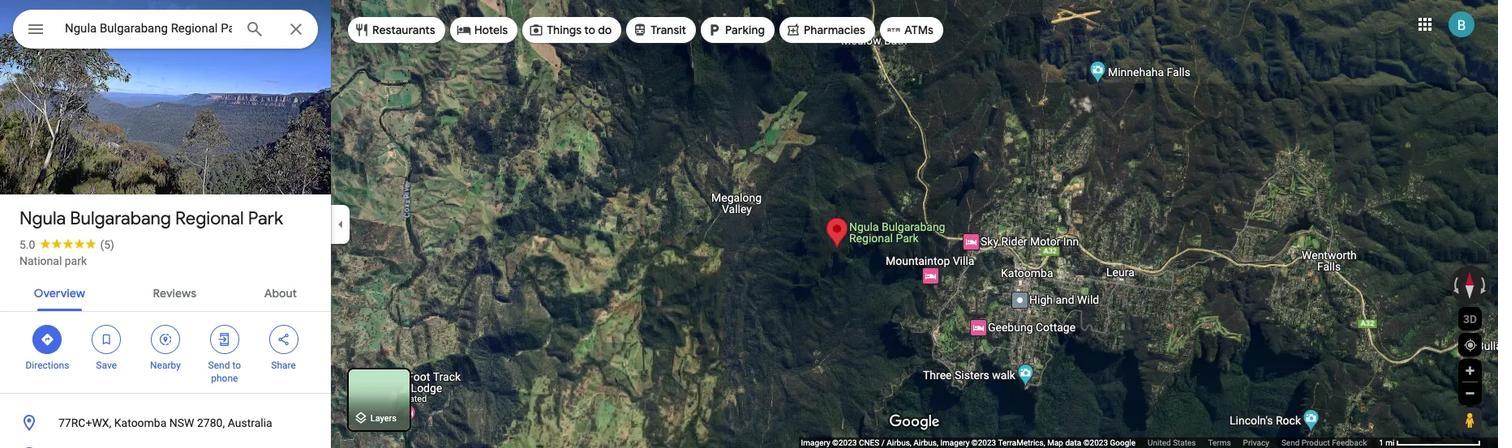 Task type: locate. For each thing, give the bounding box(es) containing it.
1 horizontal spatial send
[[1282, 439, 1300, 448]]

bulgarabang
[[70, 208, 171, 230]]

3d
[[1464, 313, 1478, 326]]

park
[[248, 208, 283, 230]]

0 horizontal spatial airbus,
[[887, 439, 912, 448]]

send product feedback
[[1282, 439, 1368, 448]]

77rc+wx, katoomba nsw 2780, australia
[[58, 417, 272, 430]]

1
[[1380, 439, 1384, 448]]

to inside send to phone
[[232, 360, 241, 372]]

national park button
[[19, 253, 87, 269]]

22
[[41, 161, 56, 176]]

overview
[[34, 286, 85, 301]]

tab list containing overview
[[0, 273, 331, 312]]

things to do button
[[523, 11, 622, 50]]

send up phone
[[208, 360, 230, 372]]

united
[[1148, 439, 1172, 448]]

united states
[[1148, 439, 1197, 448]]

imagery
[[801, 439, 831, 448], [941, 439, 970, 448]]

0 horizontal spatial imagery
[[801, 439, 831, 448]]

1 vertical spatial to
[[232, 360, 241, 372]]

footer inside "google maps" element
[[801, 438, 1380, 449]]

reviews button
[[140, 273, 209, 312]]

0 vertical spatial send
[[208, 360, 230, 372]]

imagery left cnes on the right of the page
[[801, 439, 831, 448]]

0 horizontal spatial send
[[208, 360, 230, 372]]

photo of ngula bulgarabang regional park image
[[0, 0, 331, 222]]

5.0 stars image
[[35, 239, 100, 249]]

to inside button
[[585, 23, 596, 37]]

photos
[[59, 161, 99, 176]]

airbus,
[[887, 439, 912, 448], [914, 439, 939, 448]]

google account: brad klo  
(klobrad84@gmail.com) image
[[1449, 11, 1475, 37]]

send left product
[[1282, 439, 1300, 448]]

send
[[208, 360, 230, 372], [1282, 439, 1300, 448]]

united states button
[[1148, 438, 1197, 449]]

about button
[[251, 273, 310, 312]]

2 ©2023 from the left
[[972, 439, 997, 448]]

1 airbus, from the left
[[887, 439, 912, 448]]

information for ngula bulgarabang regional park region
[[0, 407, 331, 449]]

©2023
[[833, 439, 857, 448], [972, 439, 997, 448], [1084, 439, 1109, 448]]

©2023 left terrametrics,
[[972, 439, 997, 448]]

restaurants button
[[348, 11, 445, 50]]

phone
[[211, 373, 238, 385]]

actions for ngula bulgarabang regional park region
[[0, 312, 331, 394]]

show your location image
[[1464, 338, 1479, 353]]

national
[[19, 255, 62, 268]]

2780,
[[197, 417, 225, 430]]

tab list
[[0, 273, 331, 312]]

©2023 left cnes on the right of the page
[[833, 439, 857, 448]]

things
[[547, 23, 582, 37]]

imagery left terrametrics,
[[941, 439, 970, 448]]

states
[[1174, 439, 1197, 448]]

1 horizontal spatial imagery
[[941, 439, 970, 448]]

77rc+wx,
[[58, 417, 111, 430]]

1 vertical spatial send
[[1282, 439, 1300, 448]]

footer containing imagery ©2023 cnes / airbus, airbus, imagery ©2023 terrametrics, map data ©2023 google
[[801, 438, 1380, 449]]

to left do
[[585, 23, 596, 37]]

send product feedback button
[[1282, 438, 1368, 449]]

0 horizontal spatial ©2023
[[833, 439, 857, 448]]

1 horizontal spatial to
[[585, 23, 596, 37]]

send to phone
[[208, 360, 241, 385]]

overview button
[[21, 273, 98, 312]]

©2023 right "data"
[[1084, 439, 1109, 448]]

1 ©2023 from the left
[[833, 439, 857, 448]]

1 mi button
[[1380, 439, 1482, 448]]

2 horizontal spatial ©2023
[[1084, 439, 1109, 448]]

things to do
[[547, 23, 612, 37]]

send inside button
[[1282, 439, 1300, 448]]

0 vertical spatial to
[[585, 23, 596, 37]]

send inside send to phone
[[208, 360, 230, 372]]

5 reviews element
[[100, 239, 114, 252]]

 button
[[13, 10, 58, 52]]

send for send product feedback
[[1282, 439, 1300, 448]]

1 horizontal spatial airbus,
[[914, 439, 939, 448]]

parking
[[726, 23, 765, 37]]

0 horizontal spatial to
[[232, 360, 241, 372]]

None field
[[65, 19, 232, 38]]

to
[[585, 23, 596, 37], [232, 360, 241, 372]]

1 horizontal spatial ©2023
[[972, 439, 997, 448]]

ngula bulgarabang regional park
[[19, 208, 283, 230]]

google
[[1111, 439, 1136, 448]]

pharmacies button
[[780, 11, 876, 50]]

parking button
[[701, 11, 775, 50]]

to up phone
[[232, 360, 241, 372]]

footer
[[801, 438, 1380, 449]]

show street view coverage image
[[1459, 408, 1482, 433]]

Ngula Bulgarabang Regional Park field
[[13, 10, 318, 49]]



Task type: describe. For each thing, give the bounding box(es) containing it.
send for send to phone
[[208, 360, 230, 372]]

restaurants
[[372, 23, 436, 37]]

directions
[[26, 360, 69, 372]]

22 photos button
[[12, 154, 106, 183]]

/
[[882, 439, 885, 448]]

about
[[264, 286, 297, 301]]

nearby
[[150, 360, 181, 372]]

layers
[[371, 414, 397, 425]]

transit button
[[627, 11, 696, 50]]

ngula
[[19, 208, 66, 230]]

national park
[[19, 255, 87, 268]]

atms button
[[880, 11, 944, 50]]

2 airbus, from the left
[[914, 439, 939, 448]]

park
[[65, 255, 87, 268]]

22 photos
[[41, 161, 99, 176]]

privacy
[[1244, 439, 1270, 448]]


[[40, 331, 55, 349]]

data
[[1066, 439, 1082, 448]]

atms
[[905, 23, 934, 37]]

google maps element
[[0, 0, 1499, 449]]


[[158, 331, 173, 349]]

map
[[1048, 439, 1064, 448]]

website: nationalparks.nsw.gov.au image
[[19, 446, 39, 449]]

to for phone
[[232, 360, 241, 372]]

nsw
[[169, 417, 194, 430]]

collapse side panel image
[[332, 215, 350, 233]]

share
[[271, 360, 296, 372]]


[[276, 331, 291, 349]]

reviews
[[153, 286, 196, 301]]


[[26, 18, 45, 41]]

tab list inside "google maps" element
[[0, 273, 331, 312]]

terrametrics,
[[999, 439, 1046, 448]]

zoom out image
[[1465, 388, 1477, 400]]

5.0
[[19, 239, 35, 252]]

to for do
[[585, 23, 596, 37]]

mi
[[1386, 439, 1395, 448]]


[[217, 331, 232, 349]]

privacy button
[[1244, 438, 1270, 449]]

2 imagery from the left
[[941, 439, 970, 448]]

transit
[[651, 23, 687, 37]]

ngula bulgarabang regional park main content
[[0, 0, 331, 449]]

imagery ©2023 cnes / airbus, airbus, imagery ©2023 terrametrics, map data ©2023 google
[[801, 439, 1136, 448]]

save
[[96, 360, 117, 372]]

katoomba
[[114, 417, 167, 430]]

regional
[[175, 208, 244, 230]]

do
[[598, 23, 612, 37]]

1 mi
[[1380, 439, 1395, 448]]

77rc+wx, katoomba nsw 2780, australia button
[[0, 407, 331, 440]]

australia
[[228, 417, 272, 430]]

3d button
[[1459, 308, 1483, 331]]

1 imagery from the left
[[801, 439, 831, 448]]

(5)
[[100, 239, 114, 252]]

product
[[1302, 439, 1331, 448]]

hotels button
[[450, 11, 518, 50]]

terms
[[1209, 439, 1232, 448]]

cnes
[[859, 439, 880, 448]]

 search field
[[13, 10, 318, 52]]

hotels
[[474, 23, 508, 37]]

zoom in image
[[1465, 365, 1477, 377]]


[[99, 331, 114, 349]]

terms button
[[1209, 438, 1232, 449]]

3 ©2023 from the left
[[1084, 439, 1109, 448]]

pharmacies
[[804, 23, 866, 37]]

none field inside ngula bulgarabang regional park field
[[65, 19, 232, 38]]

feedback
[[1333, 439, 1368, 448]]



Task type: vqa. For each thing, say whether or not it's contained in the screenshot.
photo of ngula bulgarabang regional park
yes



